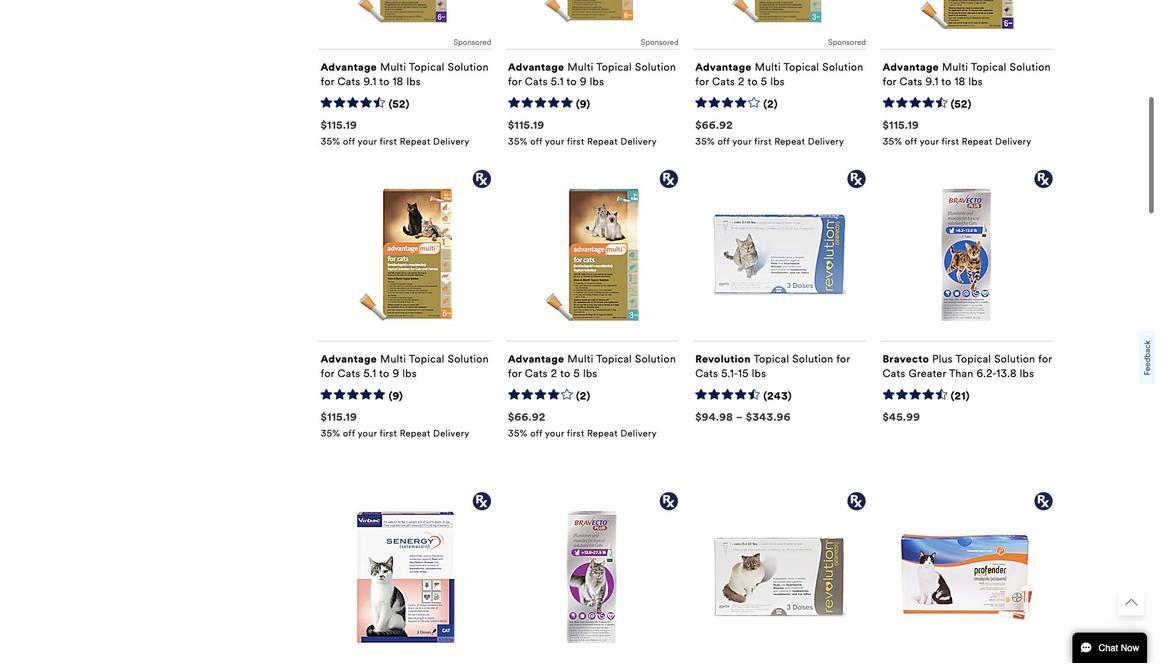 Task type: describe. For each thing, give the bounding box(es) containing it.
1 rx medicine badge icon link from the left
[[319, 492, 492, 664]]

$94.98 – $343.96
[[696, 411, 791, 424]]

$66.92 35% off your first repeat delivery for left 2 reviews element
[[508, 411, 657, 440]]

advantage for the bottommost 9 reviews element
[[321, 353, 377, 366]]

repeat for the right 9 reviews element
[[587, 136, 618, 147]]

1 9.1 from the left
[[364, 75, 377, 88]]

1 vertical spatial multi topical solution for cats 5.1 to 9 lbs
[[321, 353, 489, 380]]

$66.92 for left 2 reviews element
[[508, 411, 546, 424]]

sponsored for multi topical solution for cats 2 to 5 lbs
[[829, 38, 867, 47]]

$115.19 35% off your first repeat delivery for 1st 52 reviews element from right
[[883, 119, 1032, 147]]

topical inside plus topical solution for cats greater than 6.2-13.8 lbs
[[956, 353, 992, 366]]

$115.19 35% off your first repeat delivery for second 52 reviews element from right
[[321, 119, 470, 147]]

13.8
[[997, 368, 1017, 380]]

1 horizontal spatial multi topical solution for cats 5.1 to 9 lbs
[[508, 61, 677, 88]]

3 rx medicine badge icon link from the left
[[694, 492, 867, 664]]

advantage for left 2 reviews element
[[508, 353, 565, 366]]

6.2-
[[977, 368, 997, 380]]

2 for left 2 reviews element
[[551, 368, 558, 380]]

1 multi topical solution for cats 9.1 to 18 lbs from the left
[[321, 61, 489, 88]]

5 for top 2 reviews element
[[761, 75, 768, 88]]

5 for left 2 reviews element
[[574, 368, 580, 380]]

1 horizontal spatial 9
[[580, 75, 587, 88]]

2 for top 2 reviews element
[[739, 75, 745, 88]]

cats inside topical solution for cats 5.1-15 lbs
[[696, 368, 719, 380]]

243 reviews element
[[764, 390, 793, 404]]

lbs inside plus topical solution for cats greater than 6.2-13.8 lbs
[[1020, 368, 1035, 380]]

off for top 2 reviews element
[[718, 136, 730, 147]]

1 18 from the left
[[393, 75, 404, 88]]

revolution
[[696, 353, 751, 366]]

topical inside topical solution for cats 5.1-15 lbs
[[754, 353, 790, 366]]

styled arrow button link
[[1119, 590, 1145, 616]]

–
[[737, 411, 744, 424]]

(9) for the right 9 reviews element
[[576, 98, 591, 110]]

$343.96
[[746, 411, 791, 424]]

(21)
[[951, 390, 970, 403]]

$115.19 for the bottommost 9 reviews element
[[321, 411, 357, 424]]

1 vertical spatial 9
[[393, 368, 400, 380]]

0 horizontal spatial 2 reviews element
[[576, 390, 591, 404]]

4 rx medicine badge icon link from the left
[[881, 492, 1054, 664]]

5.1-
[[722, 368, 739, 380]]

multi topical solution for cats 2 to 5 lbs for left 2 reviews element
[[508, 353, 677, 380]]

$115.19 for second 52 reviews element from right
[[321, 119, 357, 131]]

repeat for left 2 reviews element
[[587, 428, 618, 440]]

repeat for the bottommost 9 reviews element
[[400, 428, 431, 440]]

(243)
[[764, 390, 793, 403]]

2 (52) from the left
[[951, 98, 972, 110]]

1 vertical spatial 9 reviews element
[[389, 390, 403, 404]]

(2) for top 2 reviews element
[[764, 98, 778, 110]]

repeat for second 52 reviews element from right
[[400, 136, 431, 147]]

2 18 from the left
[[955, 75, 966, 88]]

2 rx medicine badge icon link from the left
[[506, 492, 679, 664]]

solution inside plus topical solution for cats greater than 6.2-13.8 lbs
[[995, 353, 1036, 366]]

(9) for the bottommost 9 reviews element
[[389, 390, 403, 403]]

$94.98
[[696, 411, 734, 424]]

$45.99
[[883, 411, 921, 424]]



Task type: vqa. For each thing, say whether or not it's contained in the screenshot.
Fish Deals IMAGE
no



Task type: locate. For each thing, give the bounding box(es) containing it.
$66.92 for top 2 reviews element
[[696, 119, 733, 131]]

off for the bottommost 9 reviews element
[[343, 428, 355, 440]]

0 horizontal spatial (9)
[[389, 390, 403, 403]]

0 vertical spatial (9)
[[576, 98, 591, 110]]

rx medicine badge icon image
[[472, 169, 492, 189], [659, 169, 679, 189], [847, 169, 867, 189], [1034, 169, 1054, 189], [472, 492, 492, 512], [659, 492, 679, 512], [847, 492, 867, 512], [1034, 492, 1054, 512]]

repeat
[[400, 136, 431, 147], [587, 136, 618, 147], [775, 136, 806, 147], [962, 136, 993, 147], [400, 428, 431, 440], [587, 428, 618, 440]]

1 horizontal spatial (52)
[[951, 98, 972, 110]]

$115.19 for 1st 52 reviews element from right
[[883, 119, 920, 131]]

1 vertical spatial multi topical solution for cats 2 to 5 lbs
[[508, 353, 677, 380]]

first
[[380, 136, 397, 147], [567, 136, 585, 147], [755, 136, 772, 147], [942, 136, 960, 147], [380, 428, 397, 440], [567, 428, 585, 440]]

0 vertical spatial multi topical solution for cats 5.1 to 9 lbs
[[508, 61, 677, 88]]

2
[[739, 75, 745, 88], [551, 368, 558, 380]]

advantage
[[321, 61, 377, 73], [508, 61, 565, 73], [696, 61, 752, 73], [883, 61, 940, 73], [321, 353, 377, 366], [508, 353, 565, 366]]

1 vertical spatial $66.92
[[508, 411, 546, 424]]

lbs inside topical solution for cats 5.1-15 lbs
[[752, 368, 767, 380]]

first for the right 9 reviews element
[[567, 136, 585, 147]]

2 multi topical solution for cats 9.1 to 18 lbs from the left
[[883, 61, 1052, 88]]

from $94.98 up to $343.96 element
[[696, 411, 791, 424]]

1 horizontal spatial multi topical solution for cats 9.1 to 18 lbs
[[883, 61, 1052, 88]]

0 horizontal spatial $66.92
[[508, 411, 546, 424]]

advantage for top 2 reviews element
[[696, 61, 752, 73]]

first for top 2 reviews element
[[755, 136, 772, 147]]

0 vertical spatial 9
[[580, 75, 587, 88]]

9
[[580, 75, 587, 88], [393, 368, 400, 380]]

0 vertical spatial 2
[[739, 75, 745, 88]]

1 horizontal spatial 2 reviews element
[[764, 98, 778, 112]]

1 sponsored from the left
[[454, 38, 492, 47]]

0 horizontal spatial 5.1
[[364, 368, 377, 380]]

3 sponsored from the left
[[829, 38, 867, 47]]

1 vertical spatial $66.92 35% off your first repeat delivery
[[508, 411, 657, 440]]

$66.92 35% off your first repeat delivery for top 2 reviews element
[[696, 119, 845, 147]]

0 horizontal spatial multi topical solution for cats 9.1 to 18 lbs
[[321, 61, 489, 88]]

off for left 2 reviews element
[[531, 428, 543, 440]]

1 horizontal spatial 2
[[739, 75, 745, 88]]

lbs
[[407, 75, 421, 88], [590, 75, 605, 88], [771, 75, 785, 88], [969, 75, 984, 88], [403, 368, 417, 380], [583, 368, 598, 380], [752, 368, 767, 380], [1020, 368, 1035, 380]]

off for second 52 reviews element from right
[[343, 136, 355, 147]]

18
[[393, 75, 404, 88], [955, 75, 966, 88]]

0 horizontal spatial 5
[[574, 368, 580, 380]]

rx medicine badge icon link
[[319, 492, 492, 664], [506, 492, 679, 664], [694, 492, 867, 664], [881, 492, 1054, 664]]

for inside topical solution for cats 5.1-15 lbs
[[837, 353, 851, 366]]

$66.92 35% off your first repeat delivery
[[696, 119, 845, 147], [508, 411, 657, 440]]

0 vertical spatial $66.92 35% off your first repeat delivery
[[696, 119, 845, 147]]

0 horizontal spatial sponsored
[[454, 38, 492, 47]]

1 vertical spatial (9)
[[389, 390, 403, 403]]

1 horizontal spatial multi topical solution for cats 2 to 5 lbs
[[696, 61, 864, 88]]

sponsored for multi topical solution for cats 5.1 to 9 lbs
[[641, 38, 679, 47]]

52 reviews element
[[389, 98, 410, 112], [951, 98, 972, 112]]

off for the right 9 reviews element
[[531, 136, 543, 147]]

1 horizontal spatial (9)
[[576, 98, 591, 110]]

5
[[761, 75, 768, 88], [574, 368, 580, 380]]

sponsored
[[454, 38, 492, 47], [641, 38, 679, 47], [829, 38, 867, 47]]

1 horizontal spatial 9.1
[[926, 75, 939, 88]]

1 horizontal spatial 5.1
[[551, 75, 564, 88]]

0 horizontal spatial 52 reviews element
[[389, 98, 410, 112]]

2 52 reviews element from the left
[[951, 98, 972, 112]]

0 horizontal spatial 9
[[393, 368, 400, 380]]

1 vertical spatial 2
[[551, 368, 558, 380]]

to
[[380, 75, 390, 88], [567, 75, 577, 88], [748, 75, 758, 88], [942, 75, 952, 88], [379, 368, 390, 380], [561, 368, 571, 380]]

repeat for top 2 reviews element
[[775, 136, 806, 147]]

0 horizontal spatial (2)
[[576, 390, 591, 403]]

scroll to top image
[[1126, 597, 1138, 609]]

(2)
[[764, 98, 778, 110], [576, 390, 591, 403]]

delivery
[[433, 136, 470, 147], [621, 136, 657, 147], [808, 136, 845, 147], [996, 136, 1032, 147], [433, 428, 470, 440], [621, 428, 657, 440]]

cats
[[338, 75, 361, 88], [525, 75, 548, 88], [713, 75, 736, 88], [900, 75, 923, 88], [338, 368, 361, 380], [525, 368, 548, 380], [696, 368, 719, 380], [883, 368, 906, 380]]

1 vertical spatial 5.1
[[364, 368, 377, 380]]

0 horizontal spatial $66.92 35% off your first repeat delivery
[[508, 411, 657, 440]]

multi
[[380, 61, 406, 73], [568, 61, 594, 73], [755, 61, 781, 73], [943, 61, 969, 73], [380, 353, 406, 366], [568, 353, 594, 366]]

topical solution for cats 5.1-15 lbs
[[696, 353, 851, 380]]

multi topical solution for cats 5.1 to 9 lbs
[[508, 61, 677, 88], [321, 353, 489, 380]]

your
[[358, 136, 377, 147], [545, 136, 565, 147], [733, 136, 752, 147], [920, 136, 940, 147], [358, 428, 377, 440], [545, 428, 565, 440]]

(52)
[[389, 98, 410, 110], [951, 98, 972, 110]]

1 horizontal spatial 18
[[955, 75, 966, 88]]

35%
[[321, 136, 340, 147], [508, 136, 528, 147], [696, 136, 715, 147], [883, 136, 903, 147], [321, 428, 340, 440], [508, 428, 528, 440]]

off
[[343, 136, 355, 147], [531, 136, 543, 147], [718, 136, 730, 147], [906, 136, 918, 147], [343, 428, 355, 440], [531, 428, 543, 440]]

2 reviews element
[[764, 98, 778, 112], [576, 390, 591, 404]]

0 horizontal spatial 9 reviews element
[[389, 390, 403, 404]]

1 (52) from the left
[[389, 98, 410, 110]]

1 vertical spatial 5
[[574, 368, 580, 380]]

advantage for the right 9 reviews element
[[508, 61, 565, 73]]

multi topical solution for cats 2 to 5 lbs
[[696, 61, 864, 88], [508, 353, 677, 380]]

0 horizontal spatial 2
[[551, 368, 558, 380]]

0 horizontal spatial (52)
[[389, 98, 410, 110]]

1 vertical spatial (2)
[[576, 390, 591, 403]]

1 horizontal spatial (2)
[[764, 98, 778, 110]]

(9)
[[576, 98, 591, 110], [389, 390, 403, 403]]

15
[[739, 368, 749, 380]]

9 reviews element
[[576, 98, 591, 112], [389, 390, 403, 404]]

sponsored for multi topical solution for cats 9.1 to 18 lbs
[[454, 38, 492, 47]]

plus topical solution for cats greater than 6.2-13.8 lbs
[[883, 353, 1053, 380]]

1 horizontal spatial $66.92
[[696, 119, 733, 131]]

off for 1st 52 reviews element from right
[[906, 136, 918, 147]]

solution
[[448, 61, 489, 73], [635, 61, 677, 73], [823, 61, 864, 73], [1010, 61, 1052, 73], [448, 353, 489, 366], [635, 353, 677, 366], [793, 353, 834, 366], [995, 353, 1036, 366]]

0 vertical spatial multi topical solution for cats 2 to 5 lbs
[[696, 61, 864, 88]]

0 vertical spatial (2)
[[764, 98, 778, 110]]

21 reviews element
[[951, 390, 970, 404]]

1 horizontal spatial 52 reviews element
[[951, 98, 972, 112]]

1 vertical spatial 2 reviews element
[[576, 390, 591, 404]]

1 52 reviews element from the left
[[389, 98, 410, 112]]

$66.92
[[696, 119, 733, 131], [508, 411, 546, 424]]

0 horizontal spatial 18
[[393, 75, 404, 88]]

first for left 2 reviews element
[[567, 428, 585, 440]]

0 vertical spatial 5.1
[[551, 75, 564, 88]]

multi topical solution for cats 2 to 5 lbs for top 2 reviews element
[[696, 61, 864, 88]]

for
[[321, 75, 335, 88], [508, 75, 522, 88], [696, 75, 710, 88], [883, 75, 897, 88], [837, 353, 851, 366], [1039, 353, 1053, 366], [321, 368, 335, 380], [508, 368, 522, 380]]

multi topical solution for cats 9.1 to 18 lbs
[[321, 61, 489, 88], [883, 61, 1052, 88]]

0 vertical spatial 5
[[761, 75, 768, 88]]

for inside plus topical solution for cats greater than 6.2-13.8 lbs
[[1039, 353, 1053, 366]]

2 horizontal spatial sponsored
[[829, 38, 867, 47]]

0 vertical spatial 2 reviews element
[[764, 98, 778, 112]]

0 horizontal spatial multi topical solution for cats 2 to 5 lbs
[[508, 353, 677, 380]]

0 vertical spatial $66.92
[[696, 119, 733, 131]]

1 horizontal spatial $66.92 35% off your first repeat delivery
[[696, 119, 845, 147]]

1 horizontal spatial sponsored
[[641, 38, 679, 47]]

$115.19 35% off your first repeat delivery
[[321, 119, 470, 147], [508, 119, 657, 147], [883, 119, 1032, 147], [321, 411, 470, 440]]

solution inside topical solution for cats 5.1-15 lbs
[[793, 353, 834, 366]]

1 horizontal spatial 9 reviews element
[[576, 98, 591, 112]]

repeat for 1st 52 reviews element from right
[[962, 136, 993, 147]]

0 vertical spatial 9 reviews element
[[576, 98, 591, 112]]

1 horizontal spatial 5
[[761, 75, 768, 88]]

0 horizontal spatial 9.1
[[364, 75, 377, 88]]

5.1
[[551, 75, 564, 88], [364, 368, 377, 380]]

$115.19 35% off your first repeat delivery for the bottommost 9 reviews element
[[321, 411, 470, 440]]

$115.19 35% off your first repeat delivery for the right 9 reviews element
[[508, 119, 657, 147]]

bravecto
[[883, 353, 930, 366]]

$115.19
[[321, 119, 357, 131], [508, 119, 545, 131], [883, 119, 920, 131], [321, 411, 357, 424]]

0 horizontal spatial multi topical solution for cats 5.1 to 9 lbs
[[321, 353, 489, 380]]

first for the bottommost 9 reviews element
[[380, 428, 397, 440]]

2 sponsored from the left
[[641, 38, 679, 47]]

topical
[[409, 61, 445, 73], [597, 61, 632, 73], [784, 61, 820, 73], [972, 61, 1007, 73], [409, 353, 445, 366], [597, 353, 632, 366], [754, 353, 790, 366], [956, 353, 992, 366]]

than
[[950, 368, 974, 380]]

$115.19 for the right 9 reviews element
[[508, 119, 545, 131]]

9.1
[[364, 75, 377, 88], [926, 75, 939, 88]]

2 9.1 from the left
[[926, 75, 939, 88]]

(2) for left 2 reviews element
[[576, 390, 591, 403]]

cats inside plus topical solution for cats greater than 6.2-13.8 lbs
[[883, 368, 906, 380]]

greater
[[909, 368, 947, 380]]

plus
[[933, 353, 953, 366]]



